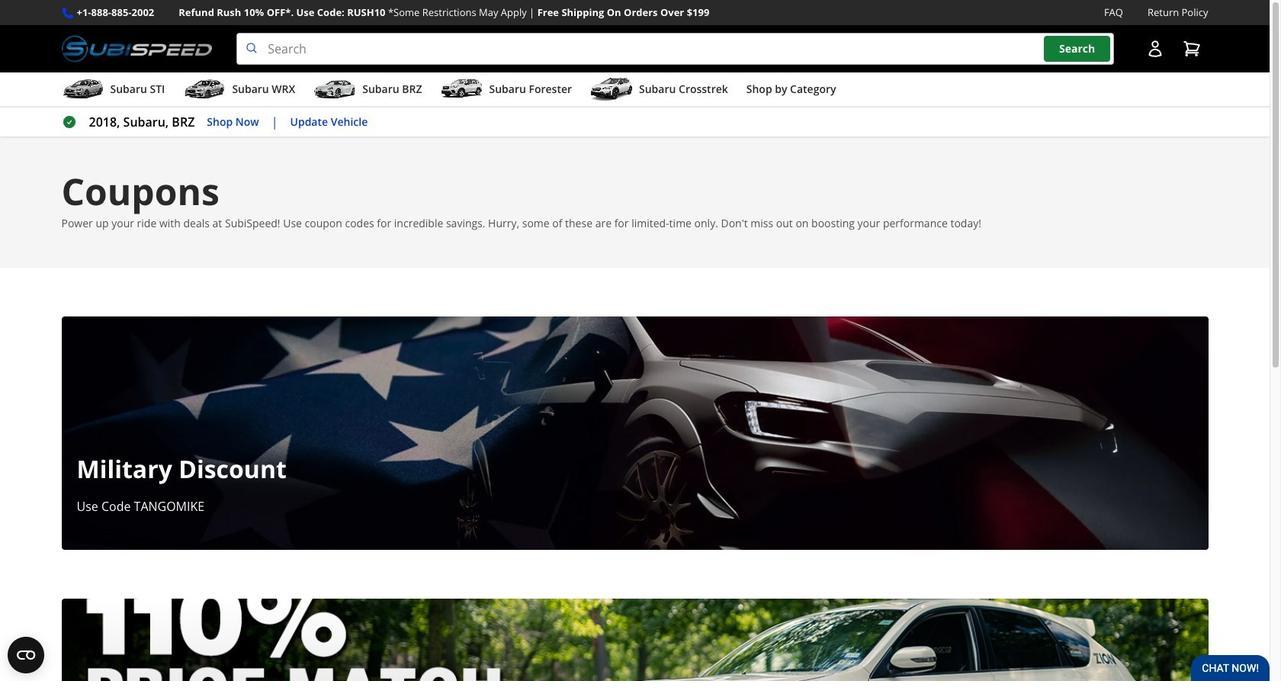 Task type: locate. For each thing, give the bounding box(es) containing it.
a subaru crosstrek thumbnail image image
[[590, 78, 633, 101]]

a subaru sti thumbnail image image
[[61, 78, 104, 101]]

search input field
[[237, 33, 1114, 65]]



Task type: vqa. For each thing, say whether or not it's contained in the screenshot.
'a subaru WRX Thumbnail Image'
yes



Task type: describe. For each thing, give the bounding box(es) containing it.
open widget image
[[8, 637, 44, 673]]

a subaru wrx thumbnail image image
[[183, 78, 226, 101]]

a subaru forester thumbnail image image
[[440, 78, 483, 101]]

subispeed logo image
[[61, 33, 212, 65]]

a subaru brz thumbnail image image
[[314, 78, 356, 101]]



